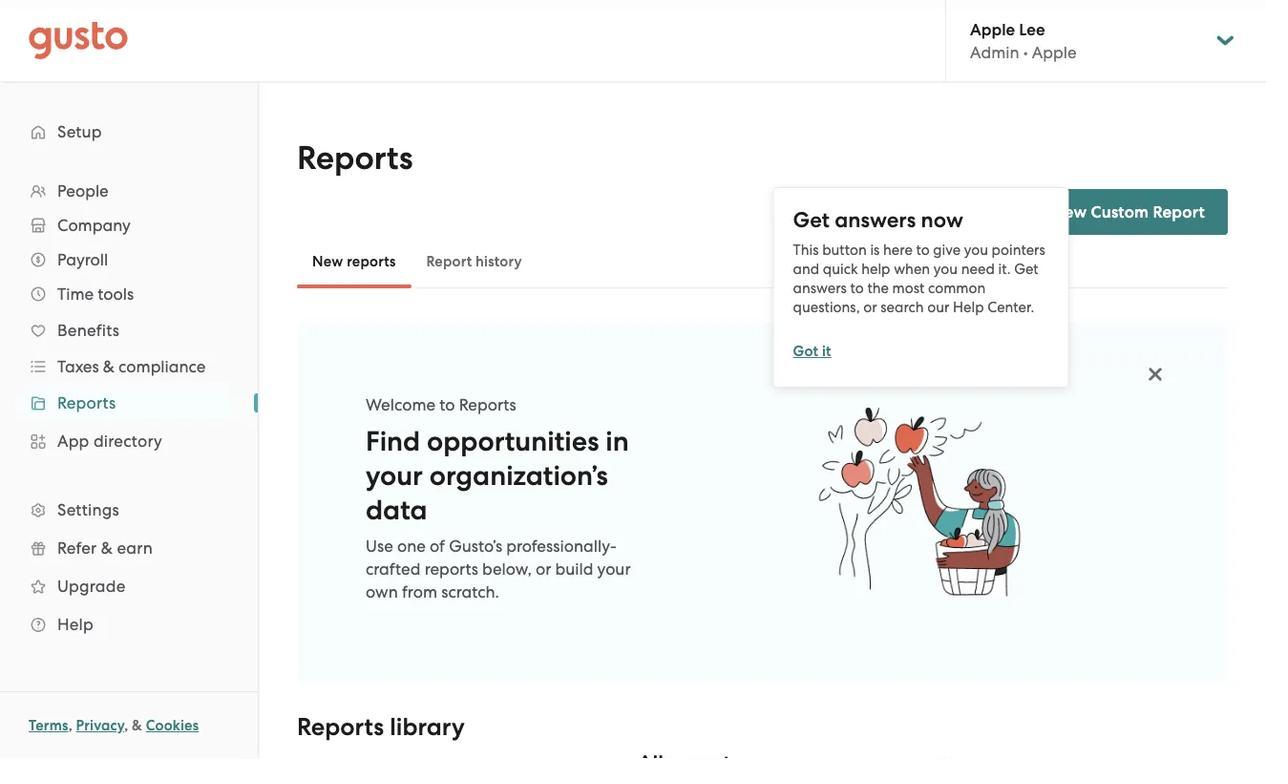 Task type: locate. For each thing, give the bounding box(es) containing it.
list containing people
[[0, 174, 258, 644]]

reports
[[297, 139, 413, 178], [57, 393, 116, 413], [459, 395, 516, 414], [297, 713, 384, 742]]

0 vertical spatial help
[[953, 299, 984, 315]]

you
[[964, 241, 988, 258], [934, 260, 958, 277]]

0 horizontal spatial or
[[536, 560, 551, 579]]

you up need
[[964, 241, 988, 258]]

privacy link
[[76, 717, 124, 734]]

build
[[555, 560, 593, 579]]

benefits link
[[19, 313, 239, 348]]

directory
[[93, 432, 162, 451]]

0 vertical spatial or
[[863, 299, 877, 315]]

scratch.
[[441, 583, 499, 602]]

or
[[863, 299, 877, 315], [536, 560, 551, 579]]

, left cookies button
[[124, 717, 128, 734]]

1 vertical spatial &
[[101, 539, 113, 558]]

1 horizontal spatial reports
[[425, 560, 478, 579]]

button
[[822, 241, 867, 258]]

1 vertical spatial report
[[426, 253, 472, 270]]

refer & earn link
[[19, 531, 239, 565]]

your right build
[[597, 560, 631, 579]]

help down upgrade
[[57, 615, 94, 634]]

2 horizontal spatial to
[[916, 241, 930, 258]]

get answers now this button is here to give you pointers and quick help when you need it. get answers to the most common questions, or search our help center.
[[793, 207, 1045, 315]]

& left cookies button
[[132, 717, 142, 734]]

help down common
[[953, 299, 984, 315]]

0 vertical spatial &
[[103, 357, 115, 376]]

report right custom
[[1153, 202, 1205, 222]]

cookies
[[146, 717, 199, 734]]

benefits
[[57, 321, 119, 340]]

report
[[1153, 202, 1205, 222], [426, 253, 472, 270]]

0 horizontal spatial apple
[[970, 19, 1015, 39]]

new
[[1052, 202, 1087, 222], [312, 253, 343, 270]]

1 horizontal spatial apple
[[1032, 43, 1077, 62]]

0 vertical spatial your
[[366, 459, 423, 492]]

new for new reports
[[312, 253, 343, 270]]

to left the at the right top of page
[[850, 280, 864, 296]]

0 vertical spatial answers
[[835, 207, 916, 232]]

or inside use one of gusto's professionally- crafted reports below, or build your own from scratch.
[[536, 560, 551, 579]]

1 horizontal spatial or
[[863, 299, 877, 315]]

help link
[[19, 607, 239, 642]]

upgrade link
[[19, 569, 239, 604]]

report history
[[426, 253, 522, 270]]

1 vertical spatial reports
[[425, 560, 478, 579]]

0 horizontal spatial you
[[934, 260, 958, 277]]

or down the at the right top of page
[[863, 299, 877, 315]]

0 horizontal spatial help
[[57, 615, 94, 634]]

0 horizontal spatial ,
[[68, 717, 72, 734]]

get down pointers
[[1014, 260, 1039, 277]]

earn
[[117, 539, 153, 558]]

refer & earn
[[57, 539, 153, 558]]

help
[[953, 299, 984, 315], [57, 615, 94, 634]]

0 vertical spatial new
[[1052, 202, 1087, 222]]

new inside button
[[312, 253, 343, 270]]

0 vertical spatial you
[[964, 241, 988, 258]]

help inside get answers now this button is here to give you pointers and quick help when you need it. get answers to the most common questions, or search our help center.
[[953, 299, 984, 315]]

0 horizontal spatial new
[[312, 253, 343, 270]]

gusto's
[[449, 537, 502, 556]]

to
[[916, 241, 930, 258], [850, 280, 864, 296], [440, 395, 455, 414]]

1 horizontal spatial get
[[1014, 260, 1039, 277]]

1 horizontal spatial your
[[597, 560, 631, 579]]

your
[[366, 459, 423, 492], [597, 560, 631, 579]]

or down 'professionally-'
[[536, 560, 551, 579]]

1 horizontal spatial new
[[1052, 202, 1087, 222]]

0 vertical spatial reports
[[347, 253, 396, 270]]

answers up questions,
[[793, 280, 847, 296]]

and
[[793, 260, 820, 277]]

to up when on the top of the page
[[916, 241, 930, 258]]

it.
[[998, 260, 1011, 277]]

apple up the admin
[[970, 19, 1015, 39]]

one
[[397, 537, 426, 556]]

answers
[[835, 207, 916, 232], [793, 280, 847, 296]]

reports
[[347, 253, 396, 270], [425, 560, 478, 579]]

upgrade
[[57, 577, 126, 596]]

1 horizontal spatial ,
[[124, 717, 128, 734]]

& for compliance
[[103, 357, 115, 376]]

1 horizontal spatial help
[[953, 299, 984, 315]]

help
[[862, 260, 890, 277]]

& left earn
[[101, 539, 113, 558]]

gusto navigation element
[[0, 82, 258, 674]]

0 horizontal spatial get
[[793, 207, 830, 232]]

0 horizontal spatial reports
[[347, 253, 396, 270]]

, left privacy
[[68, 717, 72, 734]]

1 horizontal spatial you
[[964, 241, 988, 258]]

0 horizontal spatial to
[[440, 395, 455, 414]]

1 horizontal spatial to
[[850, 280, 864, 296]]

crafted
[[366, 560, 421, 579]]

is
[[870, 241, 880, 258]]

terms , privacy , & cookies
[[29, 717, 199, 734]]

report left history
[[426, 253, 472, 270]]

get
[[793, 207, 830, 232], [1014, 260, 1039, 277]]

terms
[[29, 717, 68, 734]]

2 vertical spatial to
[[440, 395, 455, 414]]

our
[[928, 299, 950, 315]]

own
[[366, 583, 398, 602]]

of
[[430, 537, 445, 556]]

0 horizontal spatial report
[[426, 253, 472, 270]]

your down find
[[366, 459, 423, 492]]

reports tab list
[[297, 235, 1228, 288]]

get up this
[[793, 207, 830, 232]]

tools
[[98, 285, 134, 304]]

1 vertical spatial you
[[934, 260, 958, 277]]

& right taxes
[[103, 357, 115, 376]]

1 vertical spatial get
[[1014, 260, 1039, 277]]

&
[[103, 357, 115, 376], [101, 539, 113, 558], [132, 717, 142, 734]]

from
[[402, 583, 437, 602]]

0 horizontal spatial your
[[366, 459, 423, 492]]

questions,
[[793, 299, 860, 315]]

need
[[961, 260, 995, 277]]

apple
[[970, 19, 1015, 39], [1032, 43, 1077, 62]]

cookies button
[[146, 714, 199, 737]]

2 , from the left
[[124, 717, 128, 734]]

settings link
[[19, 493, 239, 527]]

reports inside the gusto navigation element
[[57, 393, 116, 413]]

custom
[[1091, 202, 1149, 222]]

list
[[0, 174, 258, 644]]

1 vertical spatial help
[[57, 615, 94, 634]]

1 vertical spatial or
[[536, 560, 551, 579]]

use
[[366, 537, 393, 556]]

1 vertical spatial apple
[[1032, 43, 1077, 62]]

1 vertical spatial new
[[312, 253, 343, 270]]

faqs button
[[921, 201, 983, 224]]

0 vertical spatial report
[[1153, 202, 1205, 222]]

,
[[68, 717, 72, 734], [124, 717, 128, 734]]

answers up the is
[[835, 207, 916, 232]]

apple right •
[[1032, 43, 1077, 62]]

you down give
[[934, 260, 958, 277]]

lee
[[1019, 19, 1045, 39]]

1 vertical spatial your
[[597, 560, 631, 579]]

0 vertical spatial to
[[916, 241, 930, 258]]

& inside dropdown button
[[103, 357, 115, 376]]

to right welcome
[[440, 395, 455, 414]]

search
[[881, 299, 924, 315]]



Task type: vqa. For each thing, say whether or not it's contained in the screenshot.
the Time off link
no



Task type: describe. For each thing, give the bounding box(es) containing it.
0 vertical spatial apple
[[970, 19, 1015, 39]]

give
[[933, 241, 961, 258]]

faqs
[[944, 202, 983, 222]]

taxes & compliance
[[57, 357, 206, 376]]

& for earn
[[101, 539, 113, 558]]

your inside use one of gusto's professionally- crafted reports below, or build your own from scratch.
[[597, 560, 631, 579]]

reports inside new reports button
[[347, 253, 396, 270]]

got it
[[793, 343, 831, 360]]

people
[[57, 181, 109, 201]]

company
[[57, 216, 131, 235]]

refer
[[57, 539, 97, 558]]

find opportunities in your organization's data
[[366, 425, 629, 526]]

common
[[928, 280, 986, 296]]

time tools
[[57, 285, 134, 304]]

report inside button
[[426, 253, 472, 270]]

•
[[1023, 43, 1028, 62]]

0 vertical spatial get
[[793, 207, 830, 232]]

compliance
[[119, 357, 206, 376]]

privacy
[[76, 717, 124, 734]]

new reports button
[[297, 239, 411, 285]]

in
[[606, 425, 629, 457]]

terms link
[[29, 717, 68, 734]]

1 horizontal spatial report
[[1153, 202, 1205, 222]]

this
[[793, 241, 819, 258]]

history
[[476, 253, 522, 270]]

time tools button
[[19, 277, 239, 311]]

taxes
[[57, 357, 99, 376]]

app directory
[[57, 432, 162, 451]]

professionally-
[[506, 537, 617, 556]]

app
[[57, 432, 89, 451]]

it
[[822, 343, 831, 360]]

setup
[[57, 122, 102, 141]]

got it button
[[793, 340, 831, 363]]

most
[[893, 280, 925, 296]]

new for new custom report
[[1052, 202, 1087, 222]]

pointers
[[992, 241, 1045, 258]]

new custom report link
[[1006, 189, 1228, 235]]

reports library
[[297, 713, 465, 742]]

new custom report
[[1052, 202, 1205, 222]]

when
[[894, 260, 930, 277]]

library
[[390, 713, 465, 742]]

reports link
[[19, 386, 239, 420]]

new reports
[[312, 253, 396, 270]]

apple lee admin • apple
[[970, 19, 1077, 62]]

now
[[921, 207, 963, 232]]

setup link
[[19, 115, 239, 149]]

center.
[[988, 299, 1034, 315]]

here
[[883, 241, 913, 258]]

payroll
[[57, 250, 108, 269]]

the
[[867, 280, 889, 296]]

company button
[[19, 208, 239, 243]]

payroll button
[[19, 243, 239, 277]]

got
[[793, 343, 819, 360]]

data
[[366, 494, 427, 526]]

report history button
[[411, 239, 537, 285]]

app directory link
[[19, 424, 239, 458]]

settings
[[57, 500, 119, 519]]

taxes & compliance button
[[19, 350, 239, 384]]

1 vertical spatial to
[[850, 280, 864, 296]]

welcome
[[366, 395, 436, 414]]

1 vertical spatial answers
[[793, 280, 847, 296]]

admin
[[970, 43, 1019, 62]]

welcome to reports
[[366, 395, 516, 414]]

1 , from the left
[[68, 717, 72, 734]]

quick
[[823, 260, 858, 277]]

opportunities
[[427, 425, 599, 457]]

help inside 'list'
[[57, 615, 94, 634]]

home image
[[29, 21, 128, 60]]

your inside find opportunities in your organization's data
[[366, 459, 423, 492]]

use one of gusto's professionally- crafted reports below, or build your own from scratch.
[[366, 537, 631, 602]]

people button
[[19, 174, 239, 208]]

below,
[[482, 560, 532, 579]]

2 vertical spatial &
[[132, 717, 142, 734]]

reports inside use one of gusto's professionally- crafted reports below, or build your own from scratch.
[[425, 560, 478, 579]]

organization's
[[429, 459, 608, 492]]

time
[[57, 285, 94, 304]]

or inside get answers now this button is here to give you pointers and quick help when you need it. get answers to the most common questions, or search our help center.
[[863, 299, 877, 315]]

find
[[366, 425, 420, 457]]



